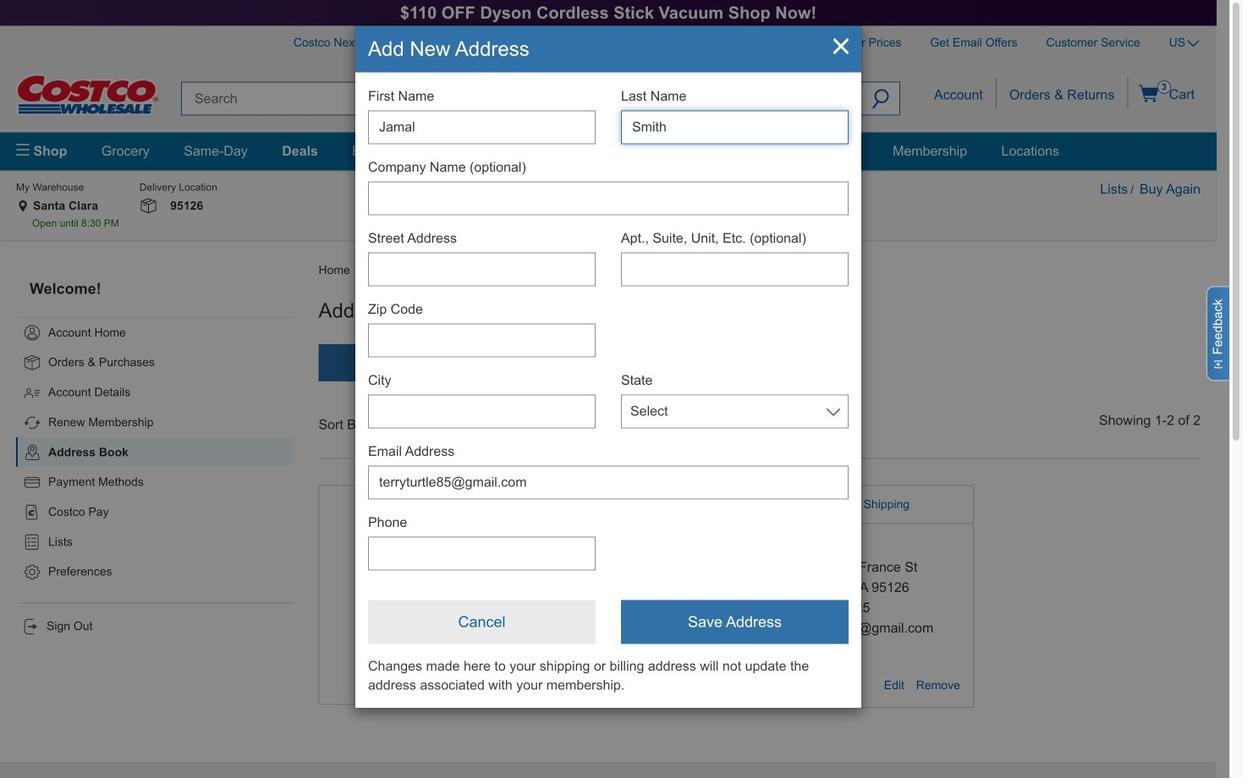 Task type: describe. For each thing, give the bounding box(es) containing it.
costco us homepage image
[[16, 74, 160, 116]]

close image
[[834, 39, 849, 56]]



Task type: locate. For each thing, give the bounding box(es) containing it.
None text field
[[368, 110, 596, 144], [368, 181, 849, 215], [368, 253, 596, 286], [368, 324, 596, 357], [368, 110, 596, 144], [368, 181, 849, 215], [368, 253, 596, 286], [368, 324, 596, 357]]

main element
[[16, 132, 1201, 170]]

signout image
[[21, 618, 40, 636]]

patient address navigation tab list
[[319, 344, 747, 382]]

search image
[[873, 90, 890, 112]]

None text field
[[621, 110, 849, 144], [621, 253, 849, 286], [368, 395, 596, 429], [368, 466, 849, 500], [621, 110, 849, 144], [621, 253, 849, 286], [368, 395, 596, 429], [368, 466, 849, 500]]

Search text field
[[181, 82, 862, 116], [181, 82, 862, 116]]

None telephone field
[[368, 537, 596, 571]]



Task type: vqa. For each thing, say whether or not it's contained in the screenshot.
the right quoted
no



